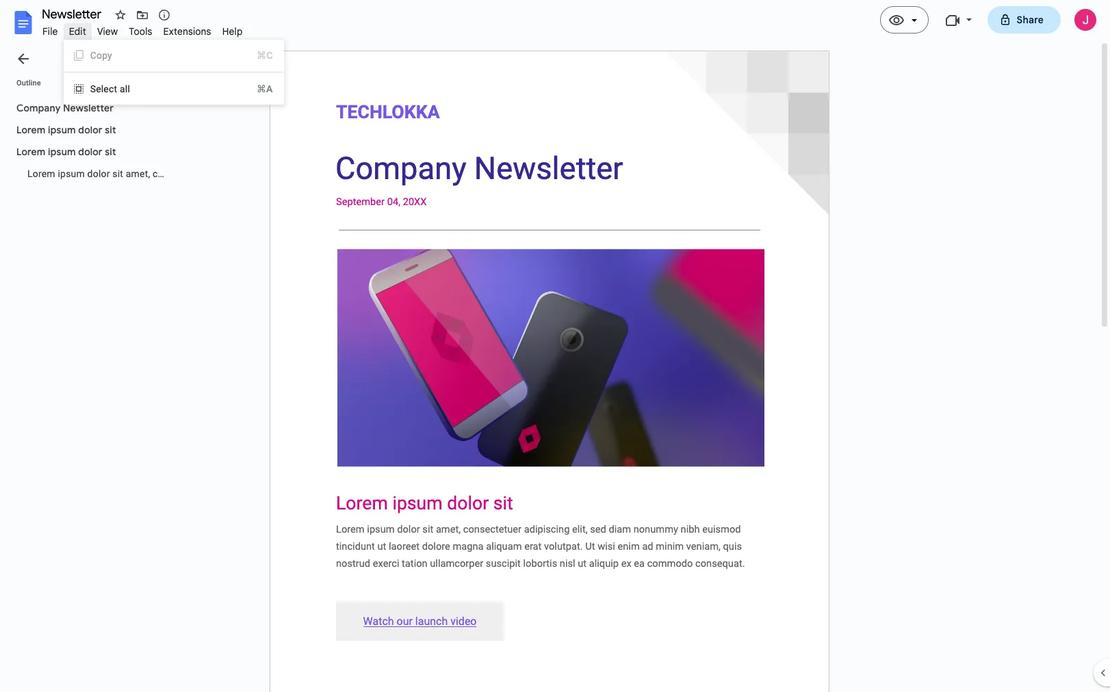 Task type: vqa. For each thing, say whether or not it's contained in the screenshot.
top SIT
yes



Task type: locate. For each thing, give the bounding box(es) containing it.
1 vertical spatial dolor
[[78, 146, 102, 158]]

edit
[[69, 25, 86, 38]]

outline heading
[[0, 78, 186, 97]]

newsletter inside document outline element
[[63, 102, 114, 114]]

select all a element
[[90, 83, 134, 94]]

ll
[[125, 83, 130, 94]]

2 lorem ipsum dolor sit from the top
[[16, 146, 116, 158]]

help
[[222, 25, 243, 38]]

⌘a element
[[240, 82, 273, 96]]

0 vertical spatial newsletter
[[42, 7, 102, 22]]

newsletter down outline heading
[[63, 102, 114, 114]]

dolor
[[78, 124, 102, 136], [78, 146, 102, 158], [87, 168, 110, 179]]

newsletter
[[42, 7, 102, 22], [63, 102, 114, 114]]

consectetuer
[[153, 168, 210, 179]]

0 vertical spatial lorem ipsum dolor sit
[[16, 124, 116, 136]]

0 vertical spatial sit
[[105, 124, 116, 136]]

menu bar inside menu bar banner
[[37, 18, 248, 40]]

sit
[[105, 124, 116, 136], [105, 146, 116, 158], [112, 168, 123, 179]]

2 vertical spatial lorem
[[27, 168, 55, 179]]

1 vertical spatial lorem
[[16, 146, 46, 158]]

share
[[1017, 14, 1044, 26]]

menu item containing c
[[64, 44, 283, 66]]

0 vertical spatial dolor
[[78, 124, 102, 136]]

select
[[90, 83, 117, 94]]

1 vertical spatial lorem ipsum dolor sit
[[16, 146, 116, 158]]

menu inside newsletter application
[[63, 40, 284, 105]]

newsletter up 'edit'
[[42, 7, 102, 22]]

1 vertical spatial sit
[[105, 146, 116, 158]]

2 vertical spatial dolor
[[87, 168, 110, 179]]

company
[[16, 102, 61, 114]]

opy
[[96, 50, 112, 61]]

lorem ipsum dolor sit
[[16, 124, 116, 136], [16, 146, 116, 158]]

tools menu item
[[123, 23, 158, 40]]

⌘a
[[257, 83, 273, 94]]

ipsum
[[48, 124, 76, 136], [48, 146, 76, 158], [58, 168, 85, 179]]

menu containing c
[[63, 40, 284, 105]]

view menu item
[[92, 23, 123, 40]]

2 vertical spatial sit
[[112, 168, 123, 179]]

sit up lorem ipsum dolor sit amet, consectetuer adipiscing elit!
[[105, 146, 116, 158]]

menu item
[[64, 44, 283, 66]]

0 vertical spatial lorem
[[16, 124, 46, 136]]

1 vertical spatial newsletter
[[63, 102, 114, 114]]

sit down select a ll
[[105, 124, 116, 136]]

0 vertical spatial ipsum
[[48, 124, 76, 136]]

menu bar
[[37, 18, 248, 40]]

file
[[42, 25, 58, 38]]

extensions menu item
[[158, 23, 217, 40]]

file menu item
[[37, 23, 63, 40]]

a
[[120, 83, 125, 94]]

sit left amet,
[[112, 168, 123, 179]]

1 lorem ipsum dolor sit from the top
[[16, 124, 116, 136]]

view
[[97, 25, 118, 38]]

menu bar containing file
[[37, 18, 248, 40]]

tools
[[129, 25, 152, 38]]

menu
[[63, 40, 284, 105]]

lorem
[[16, 124, 46, 136], [16, 146, 46, 158], [27, 168, 55, 179]]



Task type: describe. For each thing, give the bounding box(es) containing it.
outline
[[16, 79, 41, 88]]

copy c element
[[90, 50, 116, 61]]

menu bar banner
[[0, 0, 1110, 693]]

menu item inside menu
[[64, 44, 283, 66]]

elit!
[[260, 168, 276, 179]]

adipiscing
[[213, 168, 257, 179]]

Star checkbox
[[111, 5, 130, 25]]

edit menu item
[[63, 23, 92, 40]]

share button
[[987, 6, 1061, 34]]

document outline element
[[0, 40, 276, 693]]

lorem ipsum dolor sit amet, consectetuer adipiscing elit!
[[27, 168, 276, 179]]

c opy
[[90, 50, 112, 61]]

amet,
[[126, 168, 150, 179]]

company newsletter
[[16, 102, 114, 114]]

1 vertical spatial ipsum
[[48, 146, 76, 158]]

select a ll
[[90, 83, 130, 94]]

⌘c element
[[240, 49, 273, 62]]

newsletter element
[[37, 5, 1110, 27]]

newsletter inside newsletter "element"
[[42, 7, 102, 22]]

c
[[90, 50, 96, 61]]

extensions
[[163, 25, 211, 38]]

newsletter application
[[0, 0, 1110, 693]]

2 vertical spatial ipsum
[[58, 168, 85, 179]]

help menu item
[[217, 23, 248, 40]]

⌘c
[[257, 50, 273, 61]]



